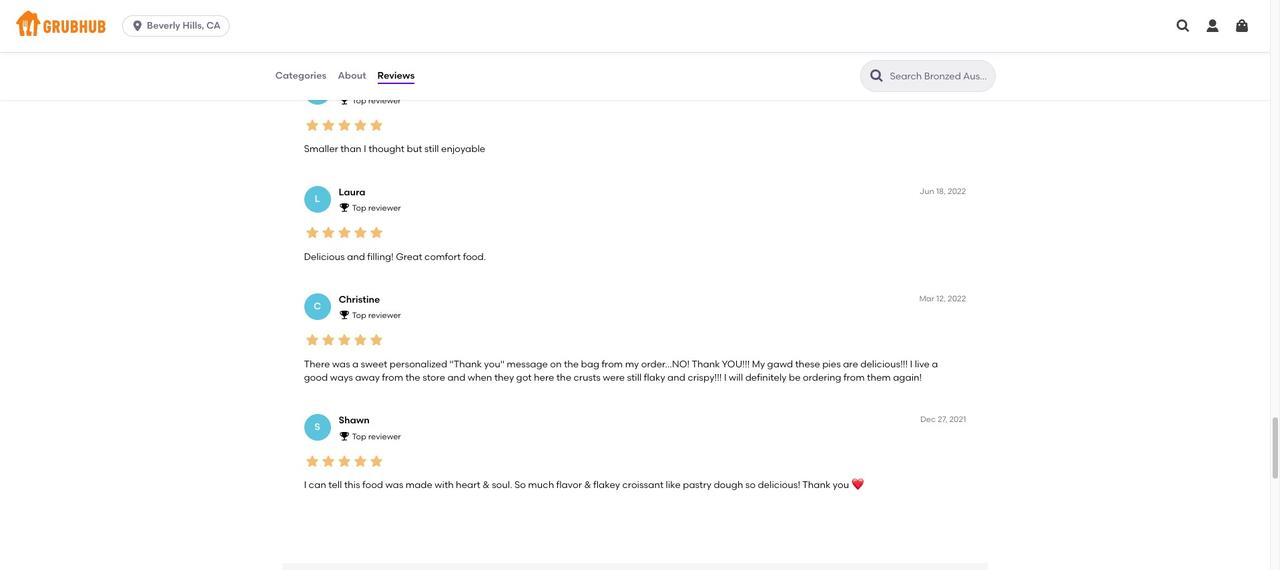 Task type: locate. For each thing, give the bounding box(es) containing it.
reviewer down the shawn
[[368, 433, 401, 442]]

a up away
[[353, 359, 359, 370]]

heart
[[456, 480, 481, 492]]

thought
[[369, 144, 405, 155]]

delicious and filling! great comfort food.
[[304, 251, 486, 263]]

was
[[332, 359, 350, 370], [386, 480, 404, 492]]

1 top reviewer from the top
[[352, 96, 401, 106]]

top reviewer
[[352, 96, 401, 106], [352, 204, 401, 213], [352, 311, 401, 321], [352, 433, 401, 442]]

top reviewer down laura
[[352, 204, 401, 213]]

Search Bronzed Aussie search field
[[889, 70, 991, 83]]

thank right dollar.
[[585, 36, 613, 48]]

and down order...no!
[[668, 373, 686, 384]]

reviewer
[[368, 96, 401, 106], [368, 204, 401, 213], [368, 311, 401, 321], [368, 433, 401, 442]]

about button
[[337, 52, 367, 100]]

tell
[[329, 480, 342, 492]]

1 vertical spatial l
[[315, 193, 320, 205]]

from up were
[[602, 359, 623, 370]]

reviews button
[[377, 52, 415, 100]]

thank up crispy!!!
[[692, 359, 720, 370]]

reviewer up filling!
[[368, 204, 401, 213]]

1 vertical spatial 2022
[[948, 187, 966, 196]]

top reviewer down reviews
[[352, 96, 401, 106]]

christine
[[339, 294, 380, 306]]

2022 right 18,
[[948, 187, 966, 196]]

great
[[666, 36, 691, 48]]

top reviewer down christine
[[352, 311, 401, 321]]

1 horizontal spatial svg image
[[1235, 18, 1251, 34]]

were
[[603, 373, 625, 384]]

the
[[649, 36, 664, 48], [564, 359, 579, 370], [406, 373, 420, 384], [557, 373, 572, 384]]

you left ❤️
[[833, 480, 849, 492]]

on
[[550, 359, 562, 370]]

dec for smaller than i thought but still enjoyable
[[919, 79, 935, 88]]

laura
[[339, 187, 366, 198]]

trophy icon image down lil
[[339, 95, 350, 105]]

delicious!!!
[[861, 359, 908, 370]]

reviewer down christine
[[368, 311, 401, 321]]

2 top reviewer from the top
[[352, 204, 401, 213]]

search icon image
[[869, 68, 885, 84]]

top for christine
[[352, 311, 366, 321]]

a
[[353, 359, 359, 370], [932, 359, 938, 370]]

0 horizontal spatial &
[[483, 480, 490, 492]]

dec for i can tell this food was made with heart & soul. so much flavor & flakey croissant like pastry dough so delicious! thank you ❤️
[[921, 416, 936, 425]]

the down on
[[557, 373, 572, 384]]

be
[[789, 373, 801, 384]]

2022 for delicious and filling! great comfort food.
[[948, 187, 966, 196]]

4 top from the top
[[352, 433, 366, 442]]

here
[[534, 373, 554, 384]]

0 horizontal spatial was
[[332, 359, 350, 370]]

top down laura
[[352, 204, 366, 213]]

still down my
[[627, 373, 642, 384]]

top
[[352, 96, 366, 106], [352, 204, 366, 213], [352, 311, 366, 321], [352, 433, 366, 442]]

2022 right 16,
[[948, 79, 966, 88]]

my
[[752, 359, 765, 370]]

main navigation navigation
[[0, 0, 1271, 52]]

0 horizontal spatial still
[[424, 144, 439, 155]]

3 top from the top
[[352, 311, 366, 321]]

1 horizontal spatial svg image
[[1205, 18, 1221, 34]]

top for lil
[[352, 96, 366, 106]]

you left for
[[616, 36, 632, 48]]

flavor
[[557, 480, 582, 492]]

4 reviewer from the top
[[368, 433, 401, 442]]

top reviewer for shawn
[[352, 433, 401, 442]]

worth
[[499, 36, 526, 48]]

svg image
[[1205, 18, 1221, 34], [131, 19, 144, 33]]

l left laura
[[315, 193, 320, 205]]

2 reviewer from the top
[[368, 204, 401, 213]]

bronzed
[[304, 36, 341, 48]]

1 l from the top
[[315, 86, 320, 97]]

beverly hills, ca button
[[122, 15, 235, 37]]

mar
[[920, 294, 935, 304]]

1 vertical spatial still
[[627, 373, 642, 384]]

2 vertical spatial thank
[[803, 480, 831, 492]]

dec left 27,
[[921, 416, 936, 425]]

0 vertical spatial thank
[[585, 36, 613, 48]]

2 trophy icon image from the top
[[339, 202, 350, 213]]

mar 12, 2022
[[920, 294, 966, 304]]

from
[[602, 359, 623, 370], [382, 373, 403, 384], [844, 373, 865, 384]]

l down categories
[[315, 86, 320, 97]]

from down the sweet
[[382, 373, 403, 384]]

0 vertical spatial l
[[315, 86, 320, 97]]

trophy icon image
[[339, 95, 350, 105], [339, 202, 350, 213], [339, 310, 350, 321], [339, 431, 350, 442]]

stay
[[788, 36, 807, 48]]

0 vertical spatial you
[[616, 36, 632, 48]]

1 horizontal spatial a
[[932, 359, 938, 370]]

0 horizontal spatial svg image
[[131, 19, 144, 33]]

was right "food"
[[386, 480, 404, 492]]

0 vertical spatial was
[[332, 359, 350, 370]]

svg image inside beverly hills, ca button
[[131, 19, 144, 33]]

2 top from the top
[[352, 204, 366, 213]]

0 vertical spatial still
[[424, 144, 439, 155]]

1 horizontal spatial you
[[833, 480, 849, 492]]

reviews
[[378, 70, 415, 81]]

you
[[616, 36, 632, 48], [833, 480, 849, 492]]

from down are
[[844, 373, 865, 384]]

2 & from the left
[[584, 480, 591, 492]]

1 svg image from the left
[[1176, 18, 1192, 34]]

message
[[507, 359, 548, 370]]

1 horizontal spatial still
[[627, 373, 642, 384]]

they
[[495, 373, 514, 384]]

0 horizontal spatial a
[[353, 359, 359, 370]]

1 top from the top
[[352, 96, 366, 106]]

1 vertical spatial thank
[[692, 359, 720, 370]]

still
[[424, 144, 439, 155], [627, 373, 642, 384]]

when
[[468, 373, 492, 384]]

3 top reviewer from the top
[[352, 311, 401, 321]]

3 reviewer from the top
[[368, 311, 401, 321]]

2022 for smaller than i thought but still enjoyable
[[948, 79, 966, 88]]

every
[[529, 36, 553, 48]]

trophy icon image down christine
[[339, 310, 350, 321]]

0 vertical spatial dec
[[919, 79, 935, 88]]

i left live
[[910, 359, 913, 370]]

0 horizontal spatial thank
[[585, 36, 613, 48]]

a right live
[[932, 359, 938, 370]]

2022 right 12,
[[948, 294, 966, 304]]

dec 16, 2022
[[919, 79, 966, 88]]

comfort
[[425, 251, 461, 263]]

trophy icon image down the shawn
[[339, 431, 350, 442]]

about
[[338, 70, 366, 81]]

delicious
[[304, 251, 345, 263]]

l
[[315, 86, 320, 97], [315, 193, 320, 205]]

1 vertical spatial you
[[833, 480, 849, 492]]

4 trophy icon image from the top
[[339, 431, 350, 442]]

the down the personalized
[[406, 373, 420, 384]]

l for laura
[[315, 193, 320, 205]]

trophy icon image down laura
[[339, 202, 350, 213]]

1 horizontal spatial from
[[602, 359, 623, 370]]

store
[[423, 373, 445, 384]]

reviewer down reviews
[[368, 96, 401, 106]]

3 2022 from the top
[[948, 294, 966, 304]]

c
[[314, 301, 321, 312]]

bronzed aussie representing australia well! worth every dollar. thank you for the great food! god bless, and stay safe.
[[304, 36, 831, 48]]

1 horizontal spatial &
[[584, 480, 591, 492]]

much
[[528, 480, 554, 492]]

top reviewer down the shawn
[[352, 433, 401, 442]]

1 2022 from the top
[[948, 79, 966, 88]]

smaller
[[304, 144, 338, 155]]

top down about
[[352, 96, 366, 106]]

got
[[517, 373, 532, 384]]

& left soul.
[[483, 480, 490, 492]]

the right for
[[649, 36, 664, 48]]

reviewer for christine
[[368, 311, 401, 321]]

0 horizontal spatial svg image
[[1176, 18, 1192, 34]]

1 horizontal spatial thank
[[692, 359, 720, 370]]

2 l from the top
[[315, 193, 320, 205]]

1 trophy icon image from the top
[[339, 95, 350, 105]]

gawd
[[768, 359, 793, 370]]

2 2022 from the top
[[948, 187, 966, 196]]

and left stay
[[768, 36, 786, 48]]

l for lil
[[315, 86, 320, 97]]

crusts
[[574, 373, 601, 384]]

16,
[[937, 79, 946, 88]]

you!!!
[[722, 359, 750, 370]]

1 vertical spatial dec
[[921, 416, 936, 425]]

1 horizontal spatial was
[[386, 480, 404, 492]]

still right the but
[[424, 144, 439, 155]]

& right flavor
[[584, 480, 591, 492]]

top down the shawn
[[352, 433, 366, 442]]

dec left 16,
[[919, 79, 935, 88]]

2 a from the left
[[932, 359, 938, 370]]

and
[[768, 36, 786, 48], [347, 251, 365, 263], [448, 373, 466, 384], [668, 373, 686, 384]]

1 reviewer from the top
[[368, 96, 401, 106]]

1 vertical spatial was
[[386, 480, 404, 492]]

thank inside there was a sweet personalized "thank you" message on the bag from my order...no! thank you!!! my gawd these pies are delicious!!! i live a good ways away from the store and when they got here the crusts were still flaky and crispy!!! i will definitely be ordering from them again!
[[692, 359, 720, 370]]

reviewer for lil
[[368, 96, 401, 106]]

enjoyable
[[441, 144, 486, 155]]

i
[[364, 144, 366, 155], [910, 359, 913, 370], [724, 373, 727, 384], [304, 480, 307, 492]]

2 horizontal spatial thank
[[803, 480, 831, 492]]

27,
[[938, 416, 948, 425]]

2 vertical spatial 2022
[[948, 294, 966, 304]]

than
[[341, 144, 362, 155]]

thank right delicious!
[[803, 480, 831, 492]]

flaky
[[644, 373, 666, 384]]

top down christine
[[352, 311, 366, 321]]

was up ways
[[332, 359, 350, 370]]

3 trophy icon image from the top
[[339, 310, 350, 321]]

&
[[483, 480, 490, 492], [584, 480, 591, 492]]

4 top reviewer from the top
[[352, 433, 401, 442]]

svg image
[[1176, 18, 1192, 34], [1235, 18, 1251, 34]]

0 vertical spatial 2022
[[948, 79, 966, 88]]

star icon image
[[304, 118, 320, 134], [320, 118, 336, 134], [336, 118, 352, 134], [352, 118, 368, 134], [368, 118, 384, 134], [304, 225, 320, 241], [320, 225, 336, 241], [336, 225, 352, 241], [352, 225, 368, 241], [368, 225, 384, 241], [304, 333, 320, 349], [320, 333, 336, 349], [336, 333, 352, 349], [352, 333, 368, 349], [368, 333, 384, 349], [304, 454, 320, 470], [320, 454, 336, 470], [336, 454, 352, 470], [352, 454, 368, 470], [368, 454, 384, 470]]



Task type: describe. For each thing, give the bounding box(es) containing it.
still inside there was a sweet personalized "thank you" message on the bag from my order...no! thank you!!! my gawd these pies are delicious!!! i live a good ways away from the store and when they got here the crusts were still flaky and crispy!!! i will definitely be ordering from them again!
[[627, 373, 642, 384]]

well!
[[477, 36, 497, 48]]

my
[[625, 359, 639, 370]]

dough
[[714, 480, 743, 492]]

beverly hills, ca
[[147, 20, 221, 31]]

reviewer for laura
[[368, 204, 401, 213]]

categories button
[[275, 52, 327, 100]]

i left can
[[304, 480, 307, 492]]

12,
[[937, 294, 946, 304]]

shawn
[[339, 416, 370, 427]]

jun 18, 2022
[[920, 187, 966, 196]]

crispy!!!
[[688, 373, 722, 384]]

18,
[[937, 187, 946, 196]]

filling!
[[367, 251, 394, 263]]

top for shawn
[[352, 433, 366, 442]]

hills,
[[183, 20, 204, 31]]

2021
[[950, 416, 966, 425]]

ordering
[[803, 373, 842, 384]]

2022 for there was a sweet personalized "thank you" message on the bag from my order...no! thank you!!! my gawd these pies are delicious!!! i live a good ways away from the store and when they got here the crusts were still flaky and crispy!!! i will definitely be ordering from them again!
[[948, 294, 966, 304]]

safe.
[[809, 36, 831, 48]]

ca
[[206, 20, 221, 31]]

reviewer for shawn
[[368, 433, 401, 442]]

bless,
[[740, 36, 765, 48]]

pies
[[823, 359, 841, 370]]

2 svg image from the left
[[1235, 18, 1251, 34]]

away
[[355, 373, 380, 384]]

i can tell this food was made with heart & soul. so much flavor & flakey croissant like pastry dough so delicious! thank you ❤️
[[304, 480, 864, 492]]

but
[[407, 144, 422, 155]]

top reviewer for christine
[[352, 311, 401, 321]]

0 horizontal spatial you
[[616, 36, 632, 48]]

food.
[[463, 251, 486, 263]]

these
[[796, 359, 820, 370]]

god
[[718, 36, 738, 48]]

sweet
[[361, 359, 388, 370]]

them
[[867, 373, 891, 384]]

i left will
[[724, 373, 727, 384]]

i right than
[[364, 144, 366, 155]]

live
[[915, 359, 930, 370]]

beverly
[[147, 20, 180, 31]]

there was a sweet personalized "thank you" message on the bag from my order...no! thank you!!! my gawd these pies are delicious!!! i live a good ways away from the store and when they got here the crusts were still flaky and crispy!!! i will definitely be ordering from them again!
[[304, 359, 938, 384]]

like
[[666, 480, 681, 492]]

again!
[[893, 373, 922, 384]]

jun
[[920, 187, 935, 196]]

can
[[309, 480, 326, 492]]

dollar.
[[555, 36, 583, 48]]

lil
[[339, 79, 349, 90]]

will
[[729, 373, 743, 384]]

trophy icon image for christine
[[339, 310, 350, 321]]

s
[[315, 422, 320, 433]]

2 horizontal spatial from
[[844, 373, 865, 384]]

there
[[304, 359, 330, 370]]

top reviewer for lil
[[352, 96, 401, 106]]

representing
[[374, 36, 432, 48]]

❤️
[[852, 480, 864, 492]]

aussie
[[343, 36, 372, 48]]

ways
[[330, 373, 353, 384]]

australia
[[434, 36, 474, 48]]

1 a from the left
[[353, 359, 359, 370]]

delicious!
[[758, 480, 801, 492]]

top reviewer for laura
[[352, 204, 401, 213]]

so
[[515, 480, 526, 492]]

0 horizontal spatial from
[[382, 373, 403, 384]]

flakey
[[594, 480, 620, 492]]

definitely
[[746, 373, 787, 384]]

trophy icon image for laura
[[339, 202, 350, 213]]

1 & from the left
[[483, 480, 490, 492]]

soul.
[[492, 480, 513, 492]]

food!
[[693, 36, 716, 48]]

great
[[396, 251, 422, 263]]

and left filling!
[[347, 251, 365, 263]]

personalized
[[390, 359, 447, 370]]

order...no!
[[641, 359, 690, 370]]

categories
[[275, 70, 327, 81]]

and down ""thank"
[[448, 373, 466, 384]]

croissant
[[623, 480, 664, 492]]

dec 27, 2021
[[921, 416, 966, 425]]

trophy icon image for lil
[[339, 95, 350, 105]]

this
[[344, 480, 360, 492]]

bag
[[581, 359, 600, 370]]

good
[[304, 373, 328, 384]]

trophy icon image for shawn
[[339, 431, 350, 442]]

top for laura
[[352, 204, 366, 213]]

was inside there was a sweet personalized "thank you" message on the bag from my order...no! thank you!!! my gawd these pies are delicious!!! i live a good ways away from the store and when they got here the crusts were still flaky and crispy!!! i will definitely be ordering from them again!
[[332, 359, 350, 370]]

so
[[746, 480, 756, 492]]

with
[[435, 480, 454, 492]]

the right on
[[564, 359, 579, 370]]

smaller than i thought but still enjoyable
[[304, 144, 486, 155]]

food
[[363, 480, 383, 492]]

are
[[843, 359, 859, 370]]

made
[[406, 480, 433, 492]]

you"
[[484, 359, 505, 370]]

for
[[634, 36, 646, 48]]



Task type: vqa. For each thing, say whether or not it's contained in the screenshot.
Add to bag: $20.95
no



